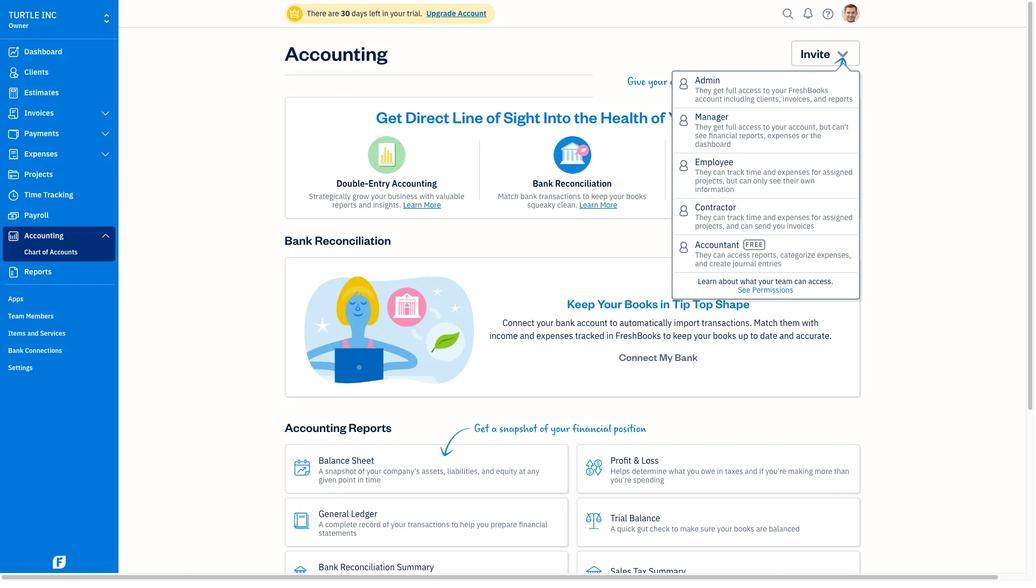 Task type: locate. For each thing, give the bounding box(es) containing it.
get inside admin they get full access to your freshbooks account including clients, invoices, and reports
[[713, 86, 724, 95]]

employee they can track time and expenses for assigned projects, but can only see their own information
[[695, 157, 853, 194]]

can up information
[[713, 168, 725, 177]]

1 vertical spatial chevron large down image
[[101, 232, 110, 240]]

0 vertical spatial access
[[738, 86, 761, 95]]

chevron large down image for expenses
[[101, 150, 110, 159]]

they for employee
[[695, 168, 712, 177]]

and down edit
[[763, 213, 776, 222]]

more for double-entry accounting
[[424, 200, 441, 210]]

0 horizontal spatial but
[[726, 176, 738, 186]]

2 vertical spatial access
[[727, 250, 750, 260]]

1 vertical spatial are
[[756, 524, 767, 534]]

access up business
[[738, 86, 761, 95]]

projects, inside 'contractor they can track time and expenses for assigned projects, and can send you invoices'
[[695, 221, 725, 231]]

they for manager
[[695, 122, 712, 132]]

they inside employee they can track time and expenses for assigned projects, but can only see their own information
[[695, 168, 712, 177]]

or
[[802, 131, 809, 141]]

projects link
[[3, 165, 115, 185]]

access inside manager they get full access to your account, but can't see financial reports, expenses or the dashboard
[[738, 122, 761, 132]]

0 vertical spatial bank
[[520, 192, 537, 201]]

expenses inside employee they can track time and expenses for assigned projects, but can only see their own information
[[778, 168, 810, 177]]

days
[[352, 9, 367, 18]]

connect my bank
[[619, 351, 698, 364]]

for inside employee they can track time and expenses for assigned projects, but can only see their own information
[[812, 168, 821, 177]]

journal up contractor
[[703, 192, 729, 201]]

the right or
[[810, 131, 821, 141]]

reports up sheet
[[349, 420, 392, 435]]

bank left clean.
[[520, 192, 537, 201]]

chart down accounting link
[[24, 248, 41, 256]]

0 vertical spatial see
[[695, 131, 707, 141]]

accounts down information
[[711, 200, 742, 210]]

1 horizontal spatial accounts
[[711, 200, 742, 210]]

0 horizontal spatial summary
[[397, 562, 434, 573]]

0 vertical spatial bank reconciliation
[[533, 178, 612, 189]]

2 for from the top
[[812, 213, 821, 222]]

edit
[[770, 192, 784, 201]]

making
[[788, 467, 813, 476]]

0 vertical spatial keep
[[591, 192, 608, 201]]

1 horizontal spatial but
[[819, 122, 831, 132]]

1 vertical spatial time
[[746, 213, 761, 222]]

0 horizontal spatial with
[[419, 192, 434, 201]]

search image
[[780, 6, 797, 22]]

taxes
[[725, 467, 743, 476]]

2 vertical spatial chart
[[24, 248, 41, 256]]

1 projects, from the top
[[695, 176, 725, 186]]

expenses left or
[[768, 131, 800, 141]]

connect inside "button"
[[619, 351, 657, 364]]

1 vertical spatial what
[[669, 467, 685, 476]]

sight
[[503, 107, 540, 127]]

to inside admin they get full access to your freshbooks account including clients, invoices, and reports
[[763, 86, 770, 95]]

with left valuable
[[419, 192, 434, 201]]

they inside admin they get full access to your freshbooks account including clients, invoices, and reports
[[695, 86, 712, 95]]

accounts inside the main element
[[50, 248, 77, 256]]

time down journal entries and chart of accounts create journal entries and edit accounts in the chart of accounts with
[[746, 213, 761, 222]]

1 vertical spatial transactions
[[408, 520, 450, 530]]

and inside admin they get full access to your freshbooks account including clients, invoices, and reports
[[814, 94, 827, 104]]

0 vertical spatial financial
[[709, 131, 737, 141]]

0 vertical spatial freshbooks
[[789, 86, 828, 95]]

0 horizontal spatial financial
[[519, 520, 548, 530]]

0 vertical spatial account
[[695, 94, 722, 104]]

invoices link
[[3, 104, 115, 123]]

see inside manager they get full access to your account, but can't see financial reports, expenses or the dashboard
[[695, 131, 707, 141]]

reconciliation
[[555, 178, 612, 189], [315, 233, 391, 248], [340, 562, 395, 573]]

2 assigned from the top
[[823, 213, 853, 222]]

get inside manager they get full access to your account, but can't see financial reports, expenses or the dashboard
[[713, 122, 724, 132]]

1 vertical spatial reports
[[332, 200, 357, 210]]

assigned inside 'contractor they can track time and expenses for assigned projects, and can send you invoices'
[[823, 213, 853, 222]]

projects, for contractor
[[695, 221, 725, 231]]

0 vertical spatial reports
[[828, 94, 853, 104]]

can inside learn about what your team can access. see permissions
[[794, 277, 807, 287]]

learn right clean.
[[579, 200, 598, 210]]

projects, down contractor
[[695, 221, 725, 231]]

1 more from the left
[[424, 200, 441, 210]]

0 horizontal spatial match
[[498, 192, 519, 201]]

match up date
[[754, 318, 778, 329]]

apps link
[[3, 291, 115, 307]]

assigned
[[823, 168, 853, 177], [823, 213, 853, 222]]

ledger
[[351, 509, 377, 520]]

get for get direct line of sight into the health of your business
[[376, 107, 402, 127]]

0 horizontal spatial reports
[[332, 200, 357, 210]]

import
[[674, 318, 700, 329]]

you inside profit & loss helps determine what you owe in taxes and if you're making more than you're spending
[[687, 467, 699, 476]]

employee
[[695, 157, 733, 168]]

they inside free they can access reports, categorize expenses, and create journal entries
[[695, 250, 712, 260]]

2 more from the left
[[600, 200, 617, 210]]

summary
[[397, 562, 434, 573], [649, 566, 686, 577]]

track left send
[[727, 213, 744, 222]]

projects,
[[695, 176, 725, 186], [695, 221, 725, 231]]

0 horizontal spatial chart
[[24, 248, 41, 256]]

1 vertical spatial accounts
[[711, 200, 742, 210]]

books left create
[[626, 192, 647, 201]]

what
[[740, 277, 757, 287], [669, 467, 685, 476]]

reports inside admin they get full access to your freshbooks account including clients, invoices, and reports
[[828, 94, 853, 104]]

0 horizontal spatial see
[[695, 131, 707, 141]]

with up accurate.
[[802, 318, 819, 329]]

tracked
[[575, 331, 604, 342]]

1 vertical spatial reports,
[[752, 250, 779, 260]]

connect my bank button
[[609, 347, 708, 368]]

equity
[[496, 467, 517, 476]]

see
[[738, 285, 750, 295]]

for
[[812, 168, 821, 177], [812, 213, 821, 222]]

2 learn more from the left
[[579, 200, 617, 210]]

books right sure
[[734, 524, 754, 534]]

to left help
[[451, 520, 458, 530]]

statements
[[319, 529, 357, 538]]

0 vertical spatial books
[[626, 192, 647, 201]]

1 vertical spatial you
[[687, 467, 699, 476]]

time down sheet
[[365, 475, 381, 485]]

1 horizontal spatial what
[[740, 277, 757, 287]]

reports down chart of accounts
[[24, 267, 52, 277]]

1 horizontal spatial learn
[[579, 200, 598, 210]]

of right record
[[383, 520, 389, 530]]

expenses left 'tracked'
[[536, 331, 573, 342]]

0 vertical spatial but
[[819, 122, 831, 132]]

bank right 'my'
[[675, 351, 698, 364]]

dashboard link
[[3, 43, 115, 62]]

time for employee
[[746, 168, 761, 177]]

and left if
[[745, 467, 758, 476]]

access.
[[808, 277, 833, 287]]

bank reconciliation down the strategically
[[285, 233, 391, 248]]

1 vertical spatial freshbooks
[[616, 331, 661, 342]]

and inside "strategically grow your business with valuable reports and insights."
[[359, 200, 371, 210]]

1 for from the top
[[812, 168, 821, 177]]

2 get from the top
[[713, 122, 724, 132]]

get for admin
[[713, 86, 724, 95]]

bank down keep
[[556, 318, 575, 329]]

snapshot down sheet
[[325, 467, 356, 476]]

journal entries and chart of accounts create journal entries and edit accounts in the chart of accounts with
[[679, 178, 837, 210]]

balance sheet a snapshot of your company's assets, liabilities, and equity at any given point in time
[[319, 455, 539, 485]]

you right help
[[477, 520, 489, 530]]

chevron large down image up expenses link
[[101, 130, 110, 138]]

1 horizontal spatial you
[[687, 467, 699, 476]]

bank down 'statements'
[[319, 562, 338, 573]]

keep
[[591, 192, 608, 201], [673, 331, 692, 342]]

1 vertical spatial assigned
[[823, 213, 853, 222]]

0 horizontal spatial get
[[376, 107, 402, 127]]

and inside employee they can track time and expenses for assigned projects, but can only see their own information
[[763, 168, 776, 177]]

0 vertical spatial reports,
[[739, 131, 766, 141]]

1 full from the top
[[726, 86, 737, 95]]

2 chevron large down image from the top
[[101, 232, 110, 240]]

get up manager
[[713, 86, 724, 95]]

can inside free they can access reports, categorize expenses, and create journal entries
[[713, 250, 725, 260]]

your inside learn about what your team can access. see permissions
[[759, 277, 774, 287]]

1 vertical spatial balance
[[629, 513, 660, 524]]

bank reconciliation summary
[[319, 562, 434, 573]]

2 horizontal spatial financial
[[709, 131, 737, 141]]

account,
[[789, 122, 818, 132]]

strategically
[[309, 192, 351, 201]]

entries
[[715, 178, 743, 189], [730, 192, 754, 201]]

1 vertical spatial bank reconciliation
[[285, 233, 391, 248]]

to right up
[[750, 331, 758, 342]]

they up information
[[695, 168, 712, 177]]

keep down import
[[673, 331, 692, 342]]

get for manager
[[713, 122, 724, 132]]

tax
[[633, 566, 647, 577]]

of inside general ledger a complete record of your transactions to help you prepare financial statements
[[383, 520, 389, 530]]

0 vertical spatial reconciliation
[[555, 178, 612, 189]]

reports
[[828, 94, 853, 104], [332, 200, 357, 210]]

quick
[[617, 524, 635, 534]]

bank connections link
[[3, 343, 115, 359]]

1 vertical spatial snapshot
[[325, 467, 356, 476]]

can
[[713, 168, 725, 177], [739, 176, 752, 186], [713, 213, 725, 222], [741, 221, 753, 231], [713, 250, 725, 260], [794, 277, 807, 287]]

left
[[369, 9, 380, 18]]

0 horizontal spatial are
[[328, 9, 339, 18]]

bank reconciliation image
[[553, 136, 591, 174]]

a inside general ledger a complete record of your transactions to help you prepare financial statements
[[319, 520, 323, 530]]

they for contractor
[[695, 213, 712, 222]]

bank inside connect your bank account to automatically import transactions. match them with income and expenses tracked in freshbooks to keep your books up to date and accurate.
[[556, 318, 575, 329]]

access down free
[[727, 250, 750, 260]]

manager they get full access to your account, but can't see financial reports, expenses or the dashboard
[[695, 111, 849, 149]]

balance up the gut
[[629, 513, 660, 524]]

0 vertical spatial you
[[773, 221, 785, 231]]

connect left 'my'
[[619, 351, 657, 364]]

timer image
[[7, 190, 20, 201]]

2 vertical spatial the
[[826, 192, 837, 201]]

0 horizontal spatial account
[[577, 318, 608, 329]]

and left their
[[763, 168, 776, 177]]

reports
[[24, 267, 52, 277], [349, 420, 392, 435]]

1 vertical spatial account
[[577, 318, 608, 329]]

projects, inside employee they can track time and expenses for assigned projects, but can only see their own information
[[695, 176, 725, 186]]

learn more right clean.
[[579, 200, 617, 210]]

loss
[[642, 455, 659, 466]]

2 chevron large down image from the top
[[101, 130, 110, 138]]

sheet
[[352, 455, 374, 466]]

learn for reconciliation
[[579, 200, 598, 210]]

snapshot right a
[[499, 423, 537, 436]]

for for contractor
[[812, 213, 821, 222]]

and up accountant
[[726, 221, 739, 231]]

in right accounts
[[818, 192, 824, 201]]

helps
[[611, 467, 630, 476]]

1 vertical spatial projects,
[[695, 221, 725, 231]]

and left create
[[695, 259, 708, 269]]

and right "items"
[[27, 330, 39, 338]]

are left the 30
[[328, 9, 339, 18]]

2 horizontal spatial the
[[826, 192, 837, 201]]

1 chevron large down image from the top
[[101, 109, 110, 118]]

snapshot
[[499, 423, 537, 436], [325, 467, 356, 476]]

but
[[819, 122, 831, 132], [726, 176, 738, 186]]

assigned for contractor
[[823, 213, 853, 222]]

0 horizontal spatial learn
[[403, 200, 422, 210]]

bank down "items"
[[8, 347, 23, 355]]

any
[[527, 467, 539, 476]]

0 horizontal spatial you
[[477, 520, 489, 530]]

including
[[724, 94, 755, 104]]

date
[[760, 331, 777, 342]]

2 full from the top
[[726, 122, 737, 132]]

more right clean.
[[600, 200, 617, 210]]

chevron large down image for accounting
[[101, 232, 110, 240]]

books down "transactions."
[[713, 331, 736, 342]]

prepare
[[491, 520, 517, 530]]

2 projects, from the top
[[695, 221, 725, 231]]

learn right insights.
[[403, 200, 422, 210]]

sure
[[701, 524, 715, 534]]

1 vertical spatial the
[[810, 131, 821, 141]]

you right send
[[773, 221, 785, 231]]

automatically
[[620, 318, 672, 329]]

access for manager
[[738, 122, 761, 132]]

but inside employee they can track time and expenses for assigned projects, but can only see their own information
[[726, 176, 738, 186]]

1 track from the top
[[727, 168, 744, 177]]

business
[[705, 107, 768, 127]]

2 vertical spatial financial
[[519, 520, 548, 530]]

with inside connect your bank account to automatically import transactions. match them with income and expenses tracked in freshbooks to keep your books up to date and accurate.
[[802, 318, 819, 329]]

settings
[[8, 364, 33, 372]]

your inside trial balance a quick gut check to make sure your books are balanced
[[717, 524, 732, 534]]

account inside connect your bank account to automatically import transactions. match them with income and expenses tracked in freshbooks to keep your books up to date and accurate.
[[577, 318, 608, 329]]

0 horizontal spatial snapshot
[[325, 467, 356, 476]]

invoices
[[24, 108, 54, 118]]

0 vertical spatial balance
[[319, 455, 350, 466]]

match
[[498, 192, 519, 201], [754, 318, 778, 329]]

payments link
[[3, 124, 115, 144]]

expenses inside manager they get full access to your account, but can't see financial reports, expenses or the dashboard
[[768, 131, 800, 141]]

chart down information
[[682, 200, 701, 210]]

1 get from the top
[[713, 86, 724, 95]]

learn more for double-entry accounting
[[403, 200, 441, 210]]

learn about what your team can access. see permissions
[[698, 277, 833, 295]]

you're down profit
[[611, 475, 631, 485]]

1 horizontal spatial connect
[[619, 351, 657, 364]]

freshbooks down automatically on the bottom right of page
[[616, 331, 661, 342]]

crown image
[[289, 8, 300, 19]]

1 assigned from the top
[[823, 168, 853, 177]]

a for balance sheet
[[319, 467, 323, 476]]

assigned right "own" at the right
[[823, 168, 853, 177]]

1 horizontal spatial keep
[[673, 331, 692, 342]]

1 vertical spatial get
[[713, 122, 724, 132]]

2 horizontal spatial chart
[[762, 178, 784, 189]]

transactions down bank reconciliation image
[[539, 192, 581, 201]]

chevrondown image
[[835, 46, 850, 61]]

0 horizontal spatial bank
[[520, 192, 537, 201]]

time up journal entries and chart of accounts create journal entries and edit accounts in the chart of accounts with
[[746, 168, 761, 177]]

your inside admin they get full access to your freshbooks account including clients, invoices, and reports
[[772, 86, 787, 95]]

1 horizontal spatial snapshot
[[499, 423, 537, 436]]

transactions left help
[[408, 520, 450, 530]]

double-entry accounting image
[[368, 136, 405, 174]]

in inside journal entries and chart of accounts create journal entries and edit accounts in the chart of accounts with
[[818, 192, 824, 201]]

they inside manager they get full access to your account, but can't see financial reports, expenses or the dashboard
[[695, 122, 712, 132]]

track inside 'contractor they can track time and expenses for assigned projects, and can send you invoices'
[[727, 213, 744, 222]]

in right the owe
[[717, 467, 723, 476]]

invite
[[801, 46, 830, 61]]

of right create
[[702, 200, 709, 210]]

get
[[376, 107, 402, 127], [474, 423, 489, 436]]

5 they from the top
[[695, 250, 712, 260]]

0 horizontal spatial transactions
[[408, 520, 450, 530]]

are inside trial balance a quick gut check to make sure your books are balanced
[[756, 524, 767, 534]]

1 horizontal spatial financial
[[573, 423, 611, 436]]

more
[[424, 200, 441, 210], [600, 200, 617, 210]]

estimate image
[[7, 88, 20, 99]]

full for admin
[[726, 86, 737, 95]]

reconciliation down grow
[[315, 233, 391, 248]]

your
[[390, 9, 405, 18], [772, 86, 787, 95], [772, 122, 787, 132], [371, 192, 386, 201], [610, 192, 625, 201], [759, 277, 774, 287], [537, 318, 554, 329], [694, 331, 711, 342], [551, 423, 570, 436], [367, 467, 382, 476], [391, 520, 406, 530], [717, 524, 732, 534]]

0 horizontal spatial balance
[[319, 455, 350, 466]]

than
[[834, 467, 849, 476]]

if
[[759, 467, 764, 476]]

assets,
[[422, 467, 446, 476]]

summary right tax
[[649, 566, 686, 577]]

0 vertical spatial full
[[726, 86, 737, 95]]

assigned for employee
[[823, 168, 853, 177]]

connect your bank account to begin matching your bank transactions image
[[302, 275, 475, 385]]

0 vertical spatial transactions
[[539, 192, 581, 201]]

journal up create
[[682, 178, 713, 189]]

are left balanced
[[756, 524, 767, 534]]

freshbooks inside admin they get full access to your freshbooks account including clients, invoices, and reports
[[789, 86, 828, 95]]

there
[[307, 9, 326, 18]]

a inside trial balance a quick gut check to make sure your books are balanced
[[610, 524, 615, 534]]

reconciliation down record
[[340, 562, 395, 573]]

0 vertical spatial for
[[812, 168, 821, 177]]

0 horizontal spatial reports
[[24, 267, 52, 277]]

1 vertical spatial bank
[[556, 318, 575, 329]]

your inside balance sheet a snapshot of your company's assets, liabilities, and equity at any given point in time
[[367, 467, 382, 476]]

assigned up expenses,
[[823, 213, 853, 222]]

with inside "strategically grow your business with valuable reports and insights."
[[419, 192, 434, 201]]

0 vertical spatial match
[[498, 192, 519, 201]]

chevron large down image inside payments link
[[101, 130, 110, 138]]

accounts
[[796, 178, 833, 189], [711, 200, 742, 210], [50, 248, 77, 256]]

2 horizontal spatial with
[[802, 318, 819, 329]]

2 vertical spatial books
[[734, 524, 754, 534]]

can right team on the top right of the page
[[794, 277, 807, 287]]

can left "only"
[[739, 176, 752, 186]]

assigned inside employee they can track time and expenses for assigned projects, but can only see their own information
[[823, 168, 853, 177]]

but down employee
[[726, 176, 738, 186]]

tracking
[[43, 190, 73, 200]]

in inside connect your bank account to automatically import transactions. match them with income and expenses tracked in freshbooks to keep your books up to date and accurate.
[[606, 331, 614, 342]]

access up journal entries and chart of accounts image
[[738, 122, 761, 132]]

complete
[[325, 520, 357, 530]]

1 horizontal spatial with
[[744, 200, 759, 210]]

time inside 'contractor they can track time and expenses for assigned projects, and can send you invoices'
[[746, 213, 761, 222]]

you inside general ledger a complete record of your transactions to help you prepare financial statements
[[477, 520, 489, 530]]

1 vertical spatial financial
[[573, 423, 611, 436]]

2 track from the top
[[727, 213, 744, 222]]

1 vertical spatial chart
[[682, 200, 701, 210]]

1 horizontal spatial more
[[600, 200, 617, 210]]

you're right if
[[765, 467, 786, 476]]

check
[[650, 524, 670, 534]]

you
[[773, 221, 785, 231], [687, 467, 699, 476], [477, 520, 489, 530]]

track inside employee they can track time and expenses for assigned projects, but can only see their own information
[[727, 168, 744, 177]]

and right invoices,
[[814, 94, 827, 104]]

in right 'tracked'
[[606, 331, 614, 342]]

more right business
[[424, 200, 441, 210]]

time inside employee they can track time and expenses for assigned projects, but can only see their own information
[[746, 168, 761, 177]]

full inside admin they get full access to your freshbooks account including clients, invoices, and reports
[[726, 86, 737, 95]]

connect inside connect your bank account to automatically import transactions. match them with income and expenses tracked in freshbooks to keep your books up to date and accurate.
[[502, 318, 535, 329]]

to right including
[[763, 86, 770, 95]]

chevron large down image for invoices
[[101, 109, 110, 118]]

a
[[492, 423, 497, 436]]

1 vertical spatial chevron large down image
[[101, 130, 110, 138]]

0 vertical spatial journal
[[682, 178, 713, 189]]

balance up given
[[319, 455, 350, 466]]

sales tax summary
[[611, 566, 686, 577]]

with inside journal entries and chart of accounts create journal entries and edit accounts in the chart of accounts with
[[744, 200, 759, 210]]

0 vertical spatial track
[[727, 168, 744, 177]]

1 vertical spatial reports
[[349, 420, 392, 435]]

accounting inside the main element
[[24, 231, 64, 241]]

1 horizontal spatial learn more
[[579, 200, 617, 210]]

financial right prepare
[[519, 520, 548, 530]]

1 they from the top
[[695, 86, 712, 95]]

the right accounts
[[826, 192, 837, 201]]

chevron large down image
[[101, 109, 110, 118], [101, 130, 110, 138]]

1 vertical spatial full
[[726, 122, 737, 132]]

account up 'tracked'
[[577, 318, 608, 329]]

full up the dashboard
[[726, 122, 737, 132]]

access inside admin they get full access to your freshbooks account including clients, invoices, and reports
[[738, 86, 761, 95]]

freshbooks inside connect your bank account to automatically import transactions. match them with income and expenses tracked in freshbooks to keep your books up to date and accurate.
[[616, 331, 661, 342]]

0 horizontal spatial your
[[597, 296, 622, 311]]

keep right clean.
[[591, 192, 608, 201]]

bank reconciliation
[[533, 178, 612, 189], [285, 233, 391, 248]]

you left the owe
[[687, 467, 699, 476]]

get
[[713, 86, 724, 95], [713, 122, 724, 132]]

1 vertical spatial reconciliation
[[315, 233, 391, 248]]

the inside journal entries and chart of accounts create journal entries and edit accounts in the chart of accounts with
[[826, 192, 837, 201]]

bank inside "button"
[[675, 351, 698, 364]]

project image
[[7, 170, 20, 180]]

they inside 'contractor they can track time and expenses for assigned projects, and can send you invoices'
[[695, 213, 712, 222]]

1 chevron large down image from the top
[[101, 150, 110, 159]]

0 vertical spatial connect
[[502, 318, 535, 329]]

help
[[460, 520, 475, 530]]

0 horizontal spatial keep
[[591, 192, 608, 201]]

3 they from the top
[[695, 168, 712, 177]]

0 vertical spatial snapshot
[[499, 423, 537, 436]]

chevron large down image up payments link
[[101, 109, 110, 118]]

to left make
[[672, 524, 678, 534]]

1 vertical spatial match
[[754, 318, 778, 329]]

in right point
[[357, 475, 364, 485]]

chevron large down image
[[101, 150, 110, 159], [101, 232, 110, 240]]

for inside 'contractor they can track time and expenses for assigned projects, and can send you invoices'
[[812, 213, 821, 222]]

turtle
[[9, 10, 39, 20]]

1 vertical spatial access
[[738, 122, 761, 132]]

get direct line of sight into the health of your business
[[376, 107, 768, 127]]

1 horizontal spatial bank
[[556, 318, 575, 329]]

a down trial
[[610, 524, 615, 534]]

0 horizontal spatial learn more
[[403, 200, 441, 210]]

projects, down employee
[[695, 176, 725, 186]]

chart inside the main element
[[24, 248, 41, 256]]

1 learn more from the left
[[403, 200, 441, 210]]

chevron large down image inside invoices link
[[101, 109, 110, 118]]

0 horizontal spatial freshbooks
[[616, 331, 661, 342]]

4 they from the top
[[695, 213, 712, 222]]

0 vertical spatial get
[[376, 107, 402, 127]]

freshbooks up account,
[[789, 86, 828, 95]]

bank up 'squeaky'
[[533, 178, 553, 189]]

invoices,
[[783, 94, 812, 104]]

2 they from the top
[[695, 122, 712, 132]]

and inside profit & loss helps determine what you owe in taxes and if you're making more than you're spending
[[745, 467, 758, 476]]

1 horizontal spatial transactions
[[539, 192, 581, 201]]

what right determine at the right of page
[[669, 467, 685, 476]]

track for contractor
[[727, 213, 744, 222]]

transactions inside the match bank transactions to keep your books squeaky clean.
[[539, 192, 581, 201]]

for down accounts
[[812, 213, 821, 222]]



Task type: describe. For each thing, give the bounding box(es) containing it.
0 horizontal spatial bank reconciliation
[[285, 233, 391, 248]]

trial
[[610, 513, 627, 524]]

match bank transactions to keep your books squeaky clean.
[[498, 192, 647, 210]]

top
[[693, 296, 713, 311]]

and inside free they can access reports, categorize expenses, and create journal entries
[[695, 259, 708, 269]]

to inside general ledger a complete record of your transactions to help you prepare financial statements
[[451, 520, 458, 530]]

books inside trial balance a quick gut check to make sure your books are balanced
[[734, 524, 754, 534]]

of right health
[[651, 107, 665, 127]]

&
[[633, 455, 639, 466]]

notifications image
[[800, 3, 817, 24]]

reports inside "strategically grow your business with valuable reports and insights."
[[332, 200, 357, 210]]

transactions.
[[702, 318, 752, 329]]

admin
[[695, 75, 720, 86]]

0 vertical spatial are
[[328, 9, 339, 18]]

full for manager
[[726, 122, 737, 132]]

time tracking
[[24, 190, 73, 200]]

to left automatically on the bottom right of page
[[610, 318, 618, 329]]

clients link
[[3, 63, 115, 82]]

and inside the main element
[[27, 330, 39, 338]]

estimates link
[[3, 83, 115, 103]]

1 horizontal spatial you're
[[765, 467, 786, 476]]

free
[[745, 241, 763, 249]]

more for bank reconciliation
[[600, 200, 617, 210]]

to inside trial balance a quick gut check to make sure your books are balanced
[[672, 524, 678, 534]]

double-entry accounting
[[336, 178, 437, 189]]

what inside profit & loss helps determine what you owe in taxes and if you're making more than you're spending
[[669, 467, 685, 476]]

expenses link
[[3, 145, 115, 164]]

sales
[[611, 566, 631, 577]]

and left edit
[[756, 192, 769, 201]]

for for employee
[[812, 168, 821, 177]]

2 horizontal spatial accounts
[[796, 178, 833, 189]]

balance inside balance sheet a snapshot of your company's assets, liabilities, and equity at any given point in time
[[319, 455, 350, 466]]

spending
[[633, 475, 664, 485]]

settings link
[[3, 360, 115, 376]]

1 vertical spatial journal
[[703, 192, 729, 201]]

access inside free they can access reports, categorize expenses, and create journal entries
[[727, 250, 750, 260]]

there are 30 days left in your trial. upgrade account
[[307, 9, 487, 18]]

connections
[[25, 347, 62, 355]]

general
[[319, 509, 349, 520]]

can't
[[832, 122, 849, 132]]

accountant
[[695, 240, 739, 250]]

0 vertical spatial chart
[[762, 178, 784, 189]]

invoice image
[[7, 108, 20, 119]]

transactions inside general ledger a complete record of your transactions to help you prepare financial statements
[[408, 520, 450, 530]]

account inside admin they get full access to your freshbooks account including clients, invoices, and reports
[[695, 94, 722, 104]]

of right line
[[486, 107, 500, 127]]

match inside the match bank transactions to keep your books squeaky clean.
[[498, 192, 519, 201]]

and inside balance sheet a snapshot of your company's assets, liabilities, and equity at any given point in time
[[482, 467, 494, 476]]

accounting reports
[[285, 420, 392, 435]]

keep inside the match bank transactions to keep your books squeaky clean.
[[591, 192, 608, 201]]

determine
[[632, 467, 667, 476]]

1 horizontal spatial bank reconciliation
[[533, 178, 612, 189]]

see inside employee they can track time and expenses for assigned projects, but can only see their own information
[[769, 176, 781, 186]]

of up accounts
[[786, 178, 794, 189]]

trial balance a quick gut check to make sure your books are balanced
[[610, 513, 800, 534]]

access for admin
[[738, 86, 761, 95]]

line
[[452, 107, 483, 127]]

direct
[[405, 107, 449, 127]]

projects, for employee
[[695, 176, 725, 186]]

match inside connect your bank account to automatically import transactions. match them with income and expenses tracked in freshbooks to keep your books up to date and accurate.
[[754, 318, 778, 329]]

in left tip
[[660, 296, 670, 311]]

summary for sales tax summary
[[649, 566, 686, 577]]

time for contractor
[[746, 213, 761, 222]]

client image
[[7, 67, 20, 78]]

owner
[[9, 22, 28, 30]]

account
[[458, 9, 487, 18]]

your inside "strategically grow your business with valuable reports and insights."
[[371, 192, 386, 201]]

your inside manager they get full access to your account, but can't see financial reports, expenses or the dashboard
[[772, 122, 787, 132]]

summary for bank reconciliation summary
[[397, 562, 434, 573]]

your inside the match bank transactions to keep your books squeaky clean.
[[610, 192, 625, 201]]

they for admin
[[695, 86, 712, 95]]

dashboard image
[[7, 47, 20, 58]]

chart of accounts link
[[5, 246, 113, 259]]

invite button
[[791, 40, 860, 66]]

projects
[[24, 170, 53, 179]]

their
[[783, 176, 799, 186]]

in inside profit & loss helps determine what you owe in taxes and if you're making more than you're spending
[[717, 467, 723, 476]]

a for trial balance
[[610, 524, 615, 534]]

1 horizontal spatial chart
[[682, 200, 701, 210]]

estimates
[[24, 88, 59, 97]]

books inside connect your bank account to automatically import transactions. match them with income and expenses tracked in freshbooks to keep your books up to date and accurate.
[[713, 331, 736, 342]]

create
[[710, 259, 731, 269]]

shape
[[715, 296, 750, 311]]

learn inside learn about what your team can access. see permissions
[[698, 277, 717, 287]]

members
[[26, 312, 54, 320]]

to inside manager they get full access to your account, but can't see financial reports, expenses or the dashboard
[[763, 122, 770, 132]]

learn for entry
[[403, 200, 422, 210]]

the inside manager they get full access to your account, but can't see financial reports, expenses or the dashboard
[[810, 131, 821, 141]]

owe
[[701, 467, 715, 476]]

keep your books in tip top shape
[[567, 296, 750, 311]]

position
[[614, 423, 646, 436]]

keep inside connect your bank account to automatically import transactions. match them with income and expenses tracked in freshbooks to keep your books up to date and accurate.
[[673, 331, 692, 342]]

items
[[8, 330, 26, 338]]

money image
[[7, 211, 20, 221]]

1 vertical spatial your
[[597, 296, 622, 311]]

team members
[[8, 312, 54, 320]]

track for employee
[[727, 168, 744, 177]]

to inside the match bank transactions to keep your books squeaky clean.
[[583, 192, 589, 201]]

in inside balance sheet a snapshot of your company's assets, liabilities, and equity at any given point in time
[[357, 475, 364, 485]]

bank inside "link"
[[8, 347, 23, 355]]

invoices
[[787, 221, 814, 231]]

reports inside the main element
[[24, 267, 52, 277]]

team members link
[[3, 308, 115, 324]]

contractor
[[695, 202, 736, 213]]

liabilities,
[[447, 467, 480, 476]]

freshbooks image
[[51, 556, 68, 569]]

reports, inside manager they get full access to your account, but can't see financial reports, expenses or the dashboard
[[739, 131, 766, 141]]

income
[[489, 331, 518, 342]]

report image
[[7, 267, 20, 278]]

entries
[[758, 259, 782, 269]]

close image
[[840, 104, 852, 117]]

time inside balance sheet a snapshot of your company's assets, liabilities, and equity at any given point in time
[[365, 475, 381, 485]]

double-
[[336, 178, 368, 189]]

accounting link
[[3, 227, 115, 246]]

grow
[[353, 192, 369, 201]]

into
[[544, 107, 571, 127]]

journal entries and chart of accounts image
[[739, 136, 777, 174]]

get for get a snapshot of your financial position
[[474, 423, 489, 436]]

strategically grow your business with valuable reports and insights.
[[309, 192, 464, 210]]

point
[[338, 475, 356, 485]]

expenses
[[24, 149, 58, 159]]

reports, inside free they can access reports, categorize expenses, and create journal entries
[[752, 250, 779, 260]]

snapshot inside balance sheet a snapshot of your company's assets, liabilities, and equity at any given point in time
[[325, 467, 356, 476]]

given
[[319, 475, 337, 485]]

main element
[[0, 0, 145, 574]]

0 vertical spatial entries
[[715, 178, 743, 189]]

expenses inside connect your bank account to automatically import transactions. match them with income and expenses tracked in freshbooks to keep your books up to date and accurate.
[[536, 331, 573, 342]]

only
[[753, 176, 768, 186]]

1 horizontal spatial your
[[668, 107, 701, 127]]

learn more for bank reconciliation
[[579, 200, 617, 210]]

can left send
[[741, 221, 753, 231]]

gut
[[637, 524, 648, 534]]

but inside manager they get full access to your account, but can't see financial reports, expenses or the dashboard
[[819, 122, 831, 132]]

payments
[[24, 129, 59, 138]]

and down them
[[779, 331, 794, 342]]

1 vertical spatial entries
[[730, 192, 754, 201]]

payment image
[[7, 129, 20, 140]]

record
[[359, 520, 381, 530]]

2 vertical spatial reconciliation
[[340, 562, 395, 573]]

create
[[679, 192, 701, 201]]

chevron large down image for payments
[[101, 130, 110, 138]]

of inside the main element
[[42, 248, 48, 256]]

turtle inc owner
[[9, 10, 57, 30]]

expenses inside 'contractor they can track time and expenses for assigned projects, and can send you invoices'
[[778, 213, 810, 222]]

in right left
[[382, 9, 388, 18]]

clients,
[[756, 94, 781, 104]]

more
[[815, 467, 832, 476]]

bank inside the match bank transactions to keep your books squeaky clean.
[[520, 192, 537, 201]]

profit & loss helps determine what you owe in taxes and if you're making more than you're spending
[[611, 455, 849, 485]]

expense image
[[7, 149, 20, 160]]

financial inside manager they get full access to your account, but can't see financial reports, expenses or the dashboard
[[709, 131, 737, 141]]

of inside balance sheet a snapshot of your company's assets, liabilities, and equity at any given point in time
[[358, 467, 365, 476]]

team
[[8, 312, 24, 320]]

time tracking link
[[3, 186, 115, 205]]

balanced
[[769, 524, 800, 534]]

30
[[341, 9, 350, 18]]

information
[[695, 185, 734, 194]]

connect for my
[[619, 351, 657, 364]]

to up 'my'
[[663, 331, 671, 342]]

connect your bank account to automatically import transactions. match them with income and expenses tracked in freshbooks to keep your books up to date and accurate.
[[489, 318, 832, 342]]

general ledger a complete record of your transactions to help you prepare financial statements
[[319, 509, 548, 538]]

books inside the match bank transactions to keep your books squeaky clean.
[[626, 192, 647, 201]]

what inside learn about what your team can access. see permissions
[[740, 277, 757, 287]]

keep
[[567, 296, 595, 311]]

go to help image
[[819, 6, 837, 22]]

and down journal entries and chart of accounts image
[[745, 178, 760, 189]]

clients
[[24, 67, 49, 77]]

profit
[[611, 455, 631, 466]]

a for general ledger
[[319, 520, 323, 530]]

and right income
[[520, 331, 534, 342]]

about
[[719, 277, 738, 287]]

your inside general ledger a complete record of your transactions to help you prepare financial statements
[[391, 520, 406, 530]]

bank down the strategically
[[285, 233, 312, 248]]

0 horizontal spatial the
[[574, 107, 597, 127]]

manager
[[695, 111, 729, 122]]

balance inside trial balance a quick gut check to make sure your books are balanced
[[629, 513, 660, 524]]

can up accountant
[[713, 213, 725, 222]]

chart image
[[7, 231, 20, 242]]

you inside 'contractor they can track time and expenses for assigned projects, and can send you invoices'
[[773, 221, 785, 231]]

of right a
[[540, 423, 548, 436]]

0 horizontal spatial you're
[[611, 475, 631, 485]]

clean.
[[557, 200, 578, 210]]

financial inside general ledger a complete record of your transactions to help you prepare financial statements
[[519, 520, 548, 530]]

connect for your
[[502, 318, 535, 329]]



Task type: vqa. For each thing, say whether or not it's contained in the screenshot.
2nd stamps from the top of the page
no



